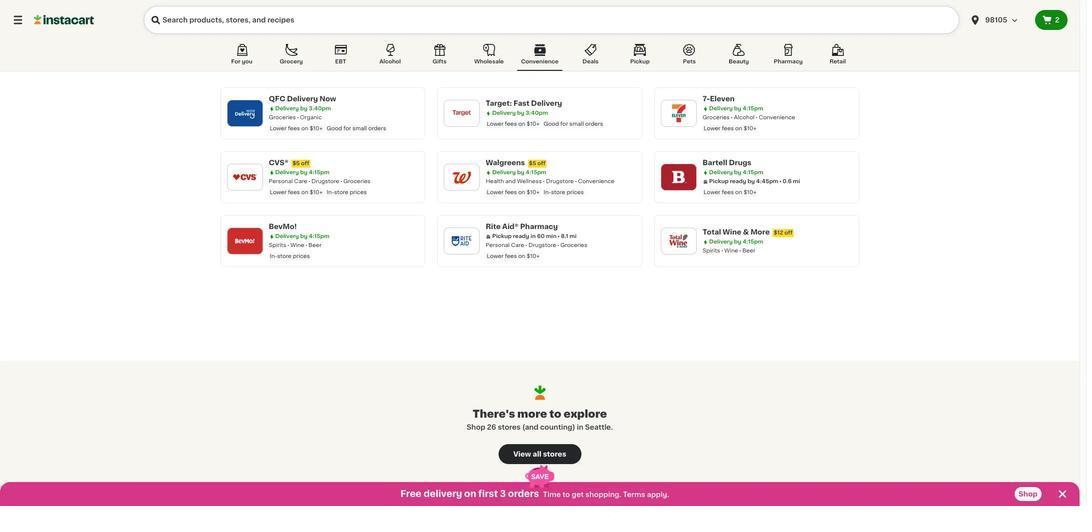 Task type: locate. For each thing, give the bounding box(es) containing it.
spirits up in-store prices
[[269, 243, 286, 248]]

convenience button
[[517, 42, 563, 71]]

pharmacy right beauty
[[774, 59, 803, 64]]

personal care drugstore groceries down the 60
[[486, 243, 588, 248]]

by up groceries alcohol convenience
[[734, 106, 742, 111]]

0 horizontal spatial lower fees on $10+ good for small orders
[[270, 126, 386, 131]]

0 horizontal spatial stores
[[498, 424, 521, 431]]

by down "qfc delivery now"
[[300, 106, 308, 111]]

4:15pm up the wellness
[[526, 170, 547, 175]]

ready for in
[[513, 234, 529, 239]]

in
[[531, 234, 536, 239], [577, 424, 584, 431]]

alcohol
[[380, 59, 401, 64], [734, 115, 755, 120]]

0 horizontal spatial pickup
[[492, 234, 512, 239]]

1 horizontal spatial ready
[[730, 179, 746, 184]]

delivery by 3:40pm down "qfc delivery now"
[[275, 106, 331, 111]]

0 horizontal spatial to
[[550, 409, 562, 419]]

1 horizontal spatial orders
[[508, 490, 539, 499]]

0 horizontal spatial delivery by 3:40pm
[[275, 106, 331, 111]]

convenience inside button
[[521, 59, 559, 64]]

more
[[518, 409, 547, 419]]

to inside "free delivery on first 3 orders time to get shopping. terms apply."
[[563, 491, 570, 498]]

on
[[518, 121, 525, 127], [301, 126, 308, 131], [735, 126, 742, 131], [301, 190, 308, 195], [518, 190, 525, 195], [735, 190, 742, 195], [518, 254, 525, 259], [464, 490, 476, 499]]

convenience
[[521, 59, 559, 64], [759, 115, 796, 120], [578, 179, 615, 184]]

0 horizontal spatial alcohol
[[380, 59, 401, 64]]

2 horizontal spatial convenience
[[759, 115, 796, 120]]

close image
[[1057, 488, 1069, 500]]

4:15pm for bevmo! logo
[[309, 234, 330, 239]]

good down target: fast delivery
[[544, 121, 559, 127]]

98105 button
[[964, 6, 1036, 34]]

pharmacy up the 60
[[520, 223, 558, 230]]

beer down total wine & more $12 off
[[743, 248, 756, 254]]

delivery for bevmo! logo
[[275, 234, 299, 239]]

1 horizontal spatial lower fees on $10+ good for small orders
[[487, 121, 603, 127]]

0 vertical spatial personal
[[269, 179, 293, 184]]

0 vertical spatial ready
[[730, 179, 746, 184]]

lower fees on $10+ good for small orders down target: fast delivery
[[487, 121, 603, 127]]

0 horizontal spatial beer
[[309, 243, 322, 248]]

mi right 0.6
[[793, 179, 800, 184]]

0 horizontal spatial shop
[[467, 424, 486, 431]]

lower
[[487, 121, 504, 127], [270, 126, 287, 131], [704, 126, 721, 131], [270, 190, 287, 195], [487, 190, 504, 195], [704, 190, 721, 195], [487, 254, 504, 259]]

shop inside button
[[1019, 491, 1038, 498]]

prices
[[350, 190, 367, 195], [567, 190, 584, 195], [293, 254, 310, 259]]

3:40pm down now
[[309, 106, 331, 111]]

1 vertical spatial shop
[[1019, 491, 1038, 498]]

lower fees on $10+ down pickup ready in 60 min
[[487, 254, 540, 259]]

on down fast
[[518, 121, 525, 127]]

1 vertical spatial ready
[[513, 234, 529, 239]]

off right cvs®
[[301, 161, 309, 166]]

0 vertical spatial pickup
[[630, 59, 650, 64]]

view all stores link
[[499, 444, 581, 464]]

lower fees on $10+ down pickup ready by 4:45pm at the right
[[704, 190, 757, 195]]

drugstore
[[312, 179, 339, 184], [546, 179, 574, 184], [529, 243, 556, 248]]

7-
[[703, 95, 710, 102]]

1 vertical spatial pharmacy
[[520, 223, 558, 230]]

1 lower fees on $10+ in-store prices from the left
[[270, 190, 367, 195]]

0 horizontal spatial in
[[531, 234, 536, 239]]

1 horizontal spatial pickup
[[630, 59, 650, 64]]

1 horizontal spatial spirits wine beer
[[703, 248, 756, 254]]

lower down health
[[487, 190, 504, 195]]

1 horizontal spatial in
[[577, 424, 584, 431]]

0 vertical spatial shop
[[467, 424, 486, 431]]

care
[[294, 179, 307, 184], [511, 243, 524, 248]]

for
[[561, 121, 568, 127], [344, 126, 351, 131]]

spirits down total
[[703, 248, 720, 254]]

1 horizontal spatial good
[[544, 121, 559, 127]]

terms
[[623, 491, 645, 498]]

4:15pm up groceries alcohol convenience
[[743, 106, 764, 111]]

by down total wine & more $12 off
[[734, 239, 742, 245]]

lower fees on $10+ in-store prices
[[270, 190, 367, 195], [487, 190, 584, 195]]

1 vertical spatial lower fees on $10+
[[704, 190, 757, 195]]

store for cvs®
[[334, 190, 348, 195]]

1 horizontal spatial alcohol
[[734, 115, 755, 120]]

1 horizontal spatial store
[[334, 190, 348, 195]]

by for qfc delivery now logo
[[300, 106, 308, 111]]

0 vertical spatial alcohol
[[380, 59, 401, 64]]

instacart image
[[34, 14, 94, 26]]

fees down and
[[505, 190, 517, 195]]

98105 button
[[970, 6, 1030, 34]]

1 horizontal spatial convenience
[[578, 179, 615, 184]]

1 horizontal spatial personal
[[486, 243, 510, 248]]

delivery by 4:15pm up groceries alcohol convenience
[[709, 106, 764, 111]]

lower fees on $10+ good for small orders down organic
[[270, 126, 386, 131]]

fees down groceries alcohol convenience
[[722, 126, 734, 131]]

in down explore
[[577, 424, 584, 431]]

off inside cvs® $5 off
[[301, 161, 309, 166]]

lower down rite
[[487, 254, 504, 259]]

mi for 0.6 mi
[[793, 179, 800, 184]]

1 horizontal spatial prices
[[350, 190, 367, 195]]

0 horizontal spatial lower fees on $10+ in-store prices
[[270, 190, 367, 195]]

personal care drugstore groceries for 8.1 mi
[[486, 243, 588, 248]]

delivery for total wine & more logo
[[709, 239, 733, 245]]

2 $5 from the left
[[529, 161, 536, 166]]

store
[[334, 190, 348, 195], [551, 190, 565, 195], [277, 254, 292, 259]]

groceries
[[269, 115, 296, 120], [703, 115, 730, 120], [344, 179, 371, 184], [561, 243, 588, 248]]

personal for 8.1 mi
[[486, 243, 510, 248]]

delivery for "bartell drugs logo"
[[709, 170, 733, 175]]

$5 inside cvs® $5 off
[[293, 161, 300, 166]]

by for bevmo! logo
[[300, 234, 308, 239]]

lower down groceries organic
[[270, 126, 287, 131]]

mi for 8.1 mi
[[570, 234, 577, 239]]

off inside walgreens $5 off
[[538, 161, 546, 166]]

lower fees on $10+ for eleven
[[704, 126, 757, 131]]

1 horizontal spatial delivery by 3:40pm
[[492, 110, 548, 116]]

1 vertical spatial personal care drugstore groceries
[[486, 243, 588, 248]]

$5 right cvs®
[[293, 161, 300, 166]]

lower fees on $10+ good for small orders
[[487, 121, 603, 127], [270, 126, 386, 131]]

1 horizontal spatial lower fees on $10+ in-store prices
[[487, 190, 584, 195]]

personal down cvs®
[[269, 179, 293, 184]]

4:15pm for total wine & more logo
[[743, 239, 764, 245]]

1 horizontal spatial spirits
[[703, 248, 720, 254]]

beer
[[309, 243, 322, 248], [743, 248, 756, 254]]

min
[[546, 234, 557, 239]]

1 horizontal spatial mi
[[793, 179, 800, 184]]

$12
[[774, 230, 783, 236]]

personal care drugstore groceries for delivery by 4:15pm
[[269, 179, 371, 184]]

store for walgreens
[[551, 190, 565, 195]]

2 lower fees on $10+ in-store prices from the left
[[487, 190, 584, 195]]

1 horizontal spatial 3:40pm
[[526, 110, 548, 116]]

by left 4:45pm
[[748, 179, 755, 184]]

in inside there's more to explore shop 26 stores (and counting) in seattle.
[[577, 424, 584, 431]]

0 vertical spatial pharmacy
[[774, 59, 803, 64]]

bartell drugs
[[703, 159, 752, 166]]

wine
[[723, 229, 742, 236], [291, 243, 304, 248], [725, 248, 738, 254]]

walgreens $5 off
[[486, 159, 546, 166]]

0 horizontal spatial store
[[277, 254, 292, 259]]

0 horizontal spatial care
[[294, 179, 307, 184]]

$10+
[[527, 121, 540, 127], [310, 126, 323, 131], [744, 126, 757, 131], [310, 190, 323, 195], [527, 190, 540, 195], [744, 190, 757, 195], [527, 254, 540, 259]]

0 horizontal spatial convenience
[[521, 59, 559, 64]]

1 vertical spatial stores
[[543, 451, 566, 458]]

stores right 26
[[498, 424, 521, 431]]

2 horizontal spatial prices
[[567, 190, 584, 195]]

1 horizontal spatial small
[[570, 121, 584, 127]]

0 horizontal spatial personal care drugstore groceries
[[269, 179, 371, 184]]

shop categories tab list
[[220, 42, 860, 71]]

2 horizontal spatial in-
[[544, 190, 551, 195]]

personal down rite
[[486, 243, 510, 248]]

off up the health and wellness drugstore convenience
[[538, 161, 546, 166]]

2 vertical spatial pickup
[[492, 234, 512, 239]]

lower fees on $10+
[[704, 126, 757, 131], [704, 190, 757, 195], [487, 254, 540, 259]]

alcohol down eleven
[[734, 115, 755, 120]]

fees
[[505, 121, 517, 127], [288, 126, 300, 131], [722, 126, 734, 131], [288, 190, 300, 195], [505, 190, 517, 195], [722, 190, 734, 195], [505, 254, 517, 259]]

delivery by 4:15pm down bevmo!
[[275, 234, 330, 239]]

1 horizontal spatial beer
[[743, 248, 756, 254]]

fees down groceries organic
[[288, 126, 300, 131]]

0 horizontal spatial personal
[[269, 179, 293, 184]]

lower fees on $10+ in-store prices down cvs® $5 off in the top left of the page
[[270, 190, 367, 195]]

2 horizontal spatial store
[[551, 190, 565, 195]]

mi right 8.1
[[570, 234, 577, 239]]

ready down drugs
[[730, 179, 746, 184]]

to
[[550, 409, 562, 419], [563, 491, 570, 498]]

by
[[300, 106, 308, 111], [734, 106, 742, 111], [517, 110, 525, 116], [300, 170, 308, 175], [517, 170, 525, 175], [734, 170, 742, 175], [748, 179, 755, 184], [300, 234, 308, 239], [734, 239, 742, 245]]

eleven
[[710, 95, 735, 102]]

0 vertical spatial personal care drugstore groceries
[[269, 179, 371, 184]]

shop left 'close' image
[[1019, 491, 1038, 498]]

3:40pm down target: fast delivery
[[526, 110, 548, 116]]

0 vertical spatial to
[[550, 409, 562, 419]]

view all stores button
[[499, 444, 581, 464]]

delivery
[[287, 95, 318, 102], [531, 100, 562, 107], [275, 106, 299, 111], [709, 106, 733, 111], [492, 110, 516, 116], [275, 170, 299, 175], [492, 170, 516, 175], [709, 170, 733, 175], [275, 234, 299, 239], [709, 239, 733, 245]]

delivery by 3:40pm for fast
[[492, 110, 548, 116]]

pickup down aid®
[[492, 234, 512, 239]]

stores
[[498, 424, 521, 431], [543, 451, 566, 458]]

1 vertical spatial alcohol
[[734, 115, 755, 120]]

wine up in-store prices
[[291, 243, 304, 248]]

Search field
[[144, 6, 960, 34]]

98105
[[986, 16, 1008, 23]]

4:15pm up pickup ready by 4:45pm at the right
[[743, 170, 764, 175]]

4:15pm down total wine & more $12 off
[[743, 239, 764, 245]]

by up in-store prices
[[300, 234, 308, 239]]

pickup right deals in the top right of the page
[[630, 59, 650, 64]]

pickup inside button
[[630, 59, 650, 64]]

pharmacy button
[[767, 42, 810, 71]]

prices for cvs®
[[350, 190, 367, 195]]

bevmo!
[[269, 223, 297, 230]]

by down cvs® $5 off in the top left of the page
[[300, 170, 308, 175]]

off
[[301, 161, 309, 166], [538, 161, 546, 166], [785, 230, 793, 236]]

organic
[[300, 115, 322, 120]]

to left get
[[563, 491, 570, 498]]

0 horizontal spatial spirits wine beer
[[269, 243, 322, 248]]

care down cvs® $5 off in the top left of the page
[[294, 179, 307, 184]]

ready down rite aid® pharmacy in the top of the page
[[513, 234, 529, 239]]

1 vertical spatial care
[[511, 243, 524, 248]]

1 horizontal spatial care
[[511, 243, 524, 248]]

2 horizontal spatial off
[[785, 230, 793, 236]]

off for walgreens
[[538, 161, 546, 166]]

$5 for cvs®
[[293, 161, 300, 166]]

cvs®
[[269, 159, 289, 166]]

to up counting)
[[550, 409, 562, 419]]

0 horizontal spatial off
[[301, 161, 309, 166]]

0 vertical spatial mi
[[793, 179, 800, 184]]

wine down total wine & more $12 off
[[725, 248, 738, 254]]

and
[[506, 179, 516, 184]]

1 vertical spatial pickup
[[709, 179, 729, 184]]

delivery for qfc delivery now logo
[[275, 106, 299, 111]]

delivery by 4:15pm for the cvs® logo
[[275, 170, 330, 175]]

alcohol left gifts
[[380, 59, 401, 64]]

care down pickup ready in 60 min
[[511, 243, 524, 248]]

wine left &
[[723, 229, 742, 236]]

off inside total wine & more $12 off
[[785, 230, 793, 236]]

stores inside there's more to explore shop 26 stores (and counting) in seattle.
[[498, 424, 521, 431]]

0 horizontal spatial spirits
[[269, 243, 286, 248]]

orders
[[585, 121, 603, 127], [368, 126, 386, 131], [508, 490, 539, 499]]

1 vertical spatial to
[[563, 491, 570, 498]]

by for the walgreens logo on the left of page
[[517, 170, 525, 175]]

None search field
[[144, 6, 960, 34]]

delivery by 4:15pm for 7-eleven logo
[[709, 106, 764, 111]]

save image
[[525, 465, 555, 488]]

1 horizontal spatial shop
[[1019, 491, 1038, 498]]

beer for bevmo! logo
[[309, 243, 322, 248]]

1 horizontal spatial $5
[[529, 161, 536, 166]]

delivery by 4:15pm down drugs
[[709, 170, 764, 175]]

0 vertical spatial convenience
[[521, 59, 559, 64]]

by down drugs
[[734, 170, 742, 175]]

shop
[[467, 424, 486, 431], [1019, 491, 1038, 498]]

delivery by 4:15pm down &
[[709, 239, 764, 245]]

0 vertical spatial lower fees on $10+
[[704, 126, 757, 131]]

spirits for total wine & more logo
[[703, 248, 720, 254]]

target: fast delivery logo image
[[449, 100, 475, 126]]

fees down cvs® $5 off in the top left of the page
[[288, 190, 300, 195]]

1 horizontal spatial stores
[[543, 451, 566, 458]]

0 horizontal spatial mi
[[570, 234, 577, 239]]

delivery by 4:15pm down walgreens $5 off
[[492, 170, 547, 175]]

0 horizontal spatial ready
[[513, 234, 529, 239]]

delivery by 4:15pm for "bartell drugs logo"
[[709, 170, 764, 175]]

beer up in-store prices
[[309, 243, 322, 248]]

spirits wine beer down &
[[703, 248, 756, 254]]

0 horizontal spatial orders
[[368, 126, 386, 131]]

personal care drugstore groceries down cvs® $5 off in the top left of the page
[[269, 179, 371, 184]]

spirits
[[269, 243, 286, 248], [703, 248, 720, 254]]

health
[[486, 179, 504, 184]]

1 vertical spatial personal
[[486, 243, 510, 248]]

on down pickup ready in 60 min
[[518, 254, 525, 259]]

60
[[537, 234, 545, 239]]

pickup down bartell
[[709, 179, 729, 184]]

spirits wine beer
[[269, 243, 322, 248], [703, 248, 756, 254]]

delivery by 4:15pm down cvs® $5 off in the top left of the page
[[275, 170, 330, 175]]

$5 inside walgreens $5 off
[[529, 161, 536, 166]]

0 horizontal spatial in-
[[270, 254, 277, 259]]

pickup for pickup ready in 60 min
[[492, 234, 512, 239]]

bevmo! logo image
[[232, 228, 258, 254]]

shop left 26
[[467, 424, 486, 431]]

lower fees on $10+ down groceries alcohol convenience
[[704, 126, 757, 131]]

by down fast
[[517, 110, 525, 116]]

rite
[[486, 223, 501, 230]]

1 vertical spatial convenience
[[759, 115, 796, 120]]

delivery for the cvs® logo
[[275, 170, 299, 175]]

4:15pm for "bartell drugs logo"
[[743, 170, 764, 175]]

2 horizontal spatial orders
[[585, 121, 603, 127]]

personal
[[269, 179, 293, 184], [486, 243, 510, 248]]

delivery by 3:40pm down fast
[[492, 110, 548, 116]]

2 horizontal spatial pickup
[[709, 179, 729, 184]]

0 horizontal spatial 3:40pm
[[309, 106, 331, 111]]

there's
[[473, 409, 515, 419]]

lower fees on $10+ for aid®
[[487, 254, 540, 259]]

walgreens
[[486, 159, 525, 166]]

4:15pm down cvs® $5 off in the top left of the page
[[309, 170, 330, 175]]

0 vertical spatial stores
[[498, 424, 521, 431]]

2 vertical spatial lower fees on $10+
[[487, 254, 540, 259]]

3
[[500, 490, 506, 499]]

0 horizontal spatial $5
[[293, 161, 300, 166]]

1 vertical spatial mi
[[570, 234, 577, 239]]

lower down bartell
[[704, 190, 721, 195]]

for you
[[231, 59, 253, 64]]

1 horizontal spatial personal care drugstore groceries
[[486, 243, 588, 248]]

1 $5 from the left
[[293, 161, 300, 166]]

1 horizontal spatial off
[[538, 161, 546, 166]]

in left the 60
[[531, 234, 536, 239]]

1 horizontal spatial pharmacy
[[774, 59, 803, 64]]

4:15pm up in-store prices
[[309, 234, 330, 239]]

0 vertical spatial care
[[294, 179, 307, 184]]

delivery by 3:40pm
[[275, 106, 331, 111], [492, 110, 548, 116]]

$5 up the wellness
[[529, 161, 536, 166]]

pets
[[683, 59, 696, 64]]

4:15pm for the cvs® logo
[[309, 170, 330, 175]]

lower fees on $10+ in-store prices down the wellness
[[487, 190, 584, 195]]

1 horizontal spatial to
[[563, 491, 570, 498]]

pets button
[[668, 42, 711, 71]]

1 horizontal spatial in-
[[327, 190, 334, 195]]

off right $12
[[785, 230, 793, 236]]

good down now
[[327, 126, 342, 131]]

stores inside button
[[543, 451, 566, 458]]

shop inside there's more to explore shop 26 stores (and counting) in seattle.
[[467, 424, 486, 431]]

$5
[[293, 161, 300, 166], [529, 161, 536, 166]]

mi
[[793, 179, 800, 184], [570, 234, 577, 239]]

by down walgreens $5 off
[[517, 170, 525, 175]]

stores right all at bottom left
[[543, 451, 566, 458]]

spirits wine beer up in-store prices
[[269, 243, 322, 248]]

1 vertical spatial in
[[577, 424, 584, 431]]



Task type: vqa. For each thing, say whether or not it's contained in the screenshot.
Friendly Farms Whole Milk 1 gal
no



Task type: describe. For each thing, give the bounding box(es) containing it.
lower down cvs®
[[270, 190, 287, 195]]

there's more to explore shop 26 stores (and counting) in seattle.
[[467, 409, 613, 431]]

4:15pm for 7-eleven logo
[[743, 106, 764, 111]]

ready for by
[[730, 179, 746, 184]]

qfc
[[269, 95, 285, 102]]

pickup button
[[619, 42, 662, 71]]

delivery for 7-eleven logo
[[709, 106, 733, 111]]

personal for delivery by 4:15pm
[[269, 179, 293, 184]]

2
[[1056, 16, 1060, 23]]

spirits wine beer for bevmo! logo
[[269, 243, 322, 248]]

pickup ready by 4:45pm
[[709, 179, 779, 184]]

by for target: fast delivery logo
[[517, 110, 525, 116]]

on down organic
[[301, 126, 308, 131]]

alcohol button
[[369, 42, 412, 71]]

2 vertical spatial convenience
[[578, 179, 615, 184]]

$5 for walgreens
[[529, 161, 536, 166]]

delivery for target: fast delivery logo
[[492, 110, 516, 116]]

delivery
[[424, 490, 462, 499]]

time
[[543, 491, 561, 498]]

care for delivery
[[294, 179, 307, 184]]

rite aid® pharmacy
[[486, 223, 558, 230]]

3:40pm for delivery
[[526, 110, 548, 116]]

delivery by 3:40pm for delivery
[[275, 106, 331, 111]]

3:40pm for now
[[309, 106, 331, 111]]

for you button
[[220, 42, 263, 71]]

grocery button
[[270, 42, 313, 71]]

fees down fast
[[505, 121, 517, 127]]

ebt button
[[319, 42, 362, 71]]

off for cvs®
[[301, 161, 309, 166]]

lower fees on $10+ in-store prices for walgreens
[[487, 190, 584, 195]]

lower fees on $10+ for drugs
[[704, 190, 757, 195]]

target:
[[486, 100, 512, 107]]

delivery for the walgreens logo on the left of page
[[492, 170, 516, 175]]

wholesale button
[[468, 42, 511, 71]]

beauty button
[[718, 42, 761, 71]]

by for "bartell drugs logo"
[[734, 170, 742, 175]]

apply.
[[647, 491, 669, 498]]

0 vertical spatial in
[[531, 234, 536, 239]]

8.1
[[561, 234, 568, 239]]

get
[[572, 491, 584, 498]]

retail
[[830, 59, 846, 64]]

delivery by 4:15pm for bevmo! logo
[[275, 234, 330, 239]]

fast
[[514, 100, 530, 107]]

qfc delivery now
[[269, 95, 336, 102]]

gifts
[[433, 59, 447, 64]]

shop button
[[1015, 487, 1042, 501]]

beauty
[[729, 59, 749, 64]]

to inside there's more to explore shop 26 stores (and counting) in seattle.
[[550, 409, 562, 419]]

by for 7-eleven logo
[[734, 106, 742, 111]]

2 button
[[1036, 10, 1068, 30]]

pharmacy inside button
[[774, 59, 803, 64]]

lower down 7-
[[704, 126, 721, 131]]

qfc delivery now logo image
[[232, 100, 258, 126]]

for
[[231, 59, 241, 64]]

8.1 mi
[[561, 234, 577, 239]]

1 horizontal spatial for
[[561, 121, 568, 127]]

pickup for pickup
[[630, 59, 650, 64]]

deals
[[583, 59, 599, 64]]

on down groceries alcohol convenience
[[735, 126, 742, 131]]

wholesale
[[474, 59, 504, 64]]

fees down pickup ready by 4:45pm at the right
[[722, 190, 734, 195]]

4:15pm for the walgreens logo on the left of page
[[526, 170, 547, 175]]

alcohol inside button
[[380, 59, 401, 64]]

care for 8.1
[[511, 243, 524, 248]]

0.6
[[783, 179, 792, 184]]

target: fast delivery
[[486, 100, 562, 107]]

groceries alcohol convenience
[[703, 115, 796, 120]]

more
[[751, 229, 770, 236]]

delivery by 4:15pm for the walgreens logo on the left of page
[[492, 170, 547, 175]]

total wine & more $12 off
[[703, 229, 793, 236]]

drugstore for delivery by 4:15pm
[[312, 179, 339, 184]]

spirits wine beer for total wine & more logo
[[703, 248, 756, 254]]

0 horizontal spatial good
[[327, 126, 342, 131]]

pickup ready in 60 min
[[492, 234, 557, 239]]

bartell
[[703, 159, 728, 166]]

cvs® logo image
[[232, 164, 258, 190]]

walgreens logo image
[[449, 164, 475, 190]]

&
[[743, 229, 749, 236]]

on down the wellness
[[518, 190, 525, 195]]

free delivery on first 3 orders time to get shopping. terms apply.
[[401, 490, 669, 499]]

rite aid® pharmacy logo image
[[449, 228, 475, 254]]

explore
[[564, 409, 607, 419]]

gifts button
[[418, 42, 461, 71]]

bartell drugs logo image
[[666, 164, 692, 190]]

all
[[533, 451, 542, 458]]

first
[[478, 490, 498, 499]]

0 horizontal spatial prices
[[293, 254, 310, 259]]

prices for walgreens
[[567, 190, 584, 195]]

delivery by 4:15pm for total wine & more logo
[[709, 239, 764, 245]]

(and
[[522, 424, 539, 431]]

in- for cvs®
[[327, 190, 334, 195]]

wellness
[[517, 179, 542, 184]]

4:45pm
[[756, 179, 779, 184]]

deals button
[[569, 42, 612, 71]]

0 horizontal spatial pharmacy
[[520, 223, 558, 230]]

view all stores
[[513, 451, 566, 458]]

on down cvs® $5 off in the top left of the page
[[301, 190, 308, 195]]

shopping.
[[586, 491, 622, 498]]

retail button
[[817, 42, 860, 71]]

by for the cvs® logo
[[300, 170, 308, 175]]

lower fees on $10+ in-store prices for cvs®
[[270, 190, 367, 195]]

in-store prices
[[270, 254, 310, 259]]

beer for total wine & more logo
[[743, 248, 756, 254]]

spirits for bevmo! logo
[[269, 243, 286, 248]]

drugstore for 8.1 mi
[[529, 243, 556, 248]]

wine for bevmo! logo
[[291, 243, 304, 248]]

free
[[401, 490, 422, 499]]

grocery
[[280, 59, 303, 64]]

drugs
[[729, 159, 752, 166]]

on down pickup ready by 4:45pm at the right
[[735, 190, 742, 195]]

total
[[703, 229, 721, 236]]

pickup for pickup ready by 4:45pm
[[709, 179, 729, 184]]

wine for total wine & more logo
[[725, 248, 738, 254]]

in- for walgreens
[[544, 190, 551, 195]]

fees down pickup ready in 60 min
[[505, 254, 517, 259]]

0 horizontal spatial for
[[344, 126, 351, 131]]

26
[[487, 424, 496, 431]]

cvs® $5 off
[[269, 159, 309, 166]]

now
[[320, 95, 336, 102]]

total wine & more logo image
[[666, 228, 692, 254]]

lower down target:
[[487, 121, 504, 127]]

0.6 mi
[[783, 179, 800, 184]]

health and wellness drugstore convenience
[[486, 179, 615, 184]]

counting)
[[540, 424, 575, 431]]

groceries organic
[[269, 115, 322, 120]]

ebt
[[335, 59, 346, 64]]

by for total wine & more logo
[[734, 239, 742, 245]]

on left first
[[464, 490, 476, 499]]

you
[[242, 59, 253, 64]]

aid®
[[502, 223, 519, 230]]

7-eleven logo image
[[666, 100, 692, 126]]

0 horizontal spatial small
[[353, 126, 367, 131]]

7-eleven
[[703, 95, 735, 102]]

seattle.
[[585, 424, 613, 431]]

view
[[513, 451, 531, 458]]



